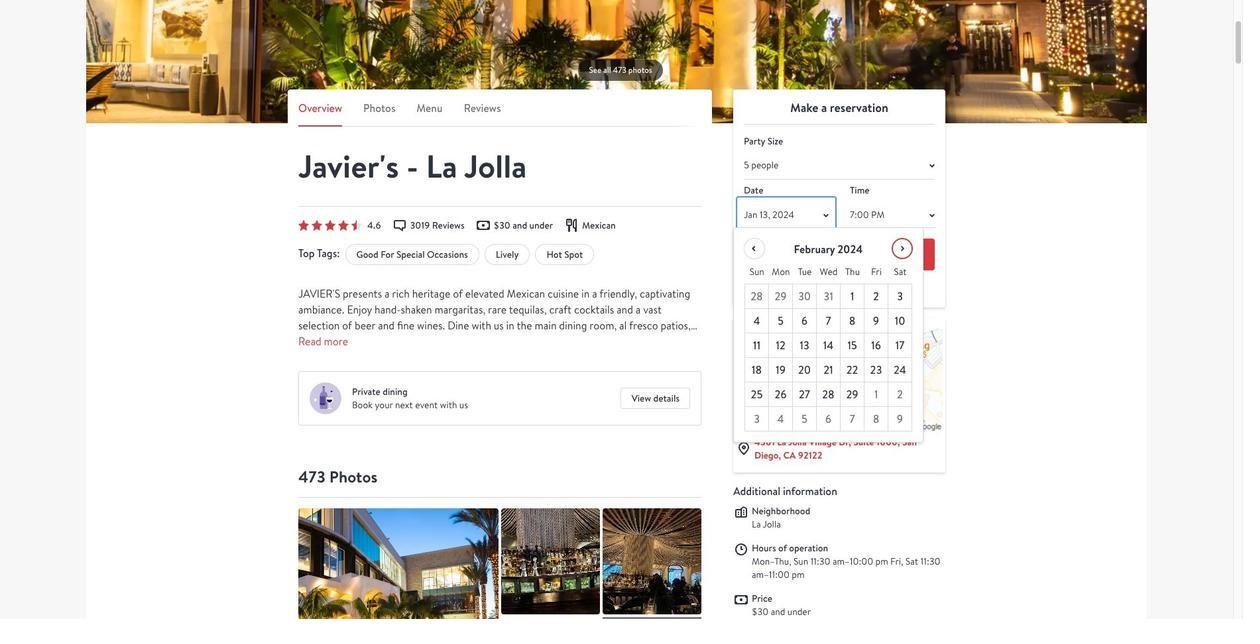 Task type: locate. For each thing, give the bounding box(es) containing it.
thursday element
[[841, 260, 865, 285]]

4.6 stars image
[[298, 220, 362, 231]]

wednesday element
[[817, 260, 841, 285]]

tab list
[[298, 100, 702, 127]]

javier's - la jolla, san diego, ca image
[[86, 0, 1147, 123], [298, 509, 499, 619], [501, 509, 600, 615], [603, 509, 702, 615]]

grid
[[745, 260, 913, 432]]



Task type: vqa. For each thing, say whether or not it's contained in the screenshot.
'group'
no



Task type: describe. For each thing, give the bounding box(es) containing it.
tuesday element
[[793, 260, 817, 285]]

private dining image
[[310, 383, 342, 415]]

sunday element
[[745, 260, 769, 285]]

friday element
[[865, 260, 889, 285]]

monday element
[[769, 260, 793, 285]]

open image gallery image
[[603, 618, 702, 619]]

saturday element
[[889, 260, 913, 285]]

google map for javier's - la jolla image
[[736, 329, 943, 433]]



